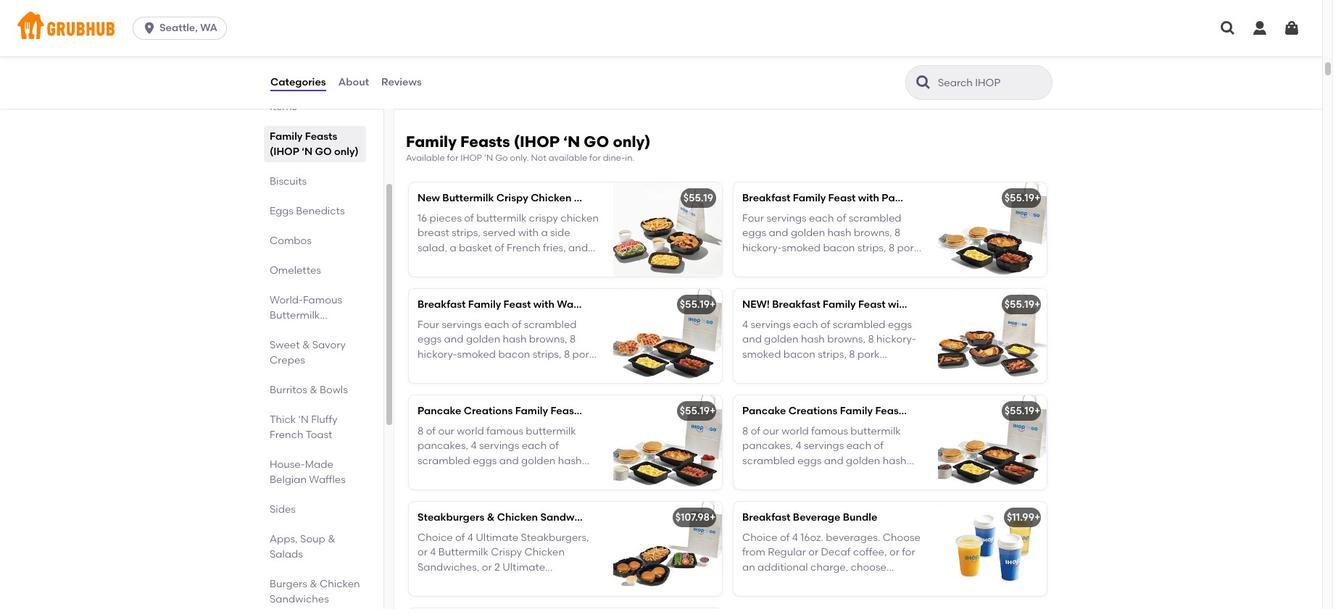 Task type: describe. For each thing, give the bounding box(es) containing it.
buttermilk inside the world-famous buttermilk pancakes sweet & savory crepes
[[270, 310, 320, 322]]

foam.
[[742, 82, 771, 95]]

+ for breakfast family feast with waffles
[[710, 298, 716, 311]]

svg image
[[1251, 20, 1269, 37]]

breast
[[418, 227, 449, 239]]

fluffy inside thick 'n fluffy french toast
[[311, 414, 338, 426]]

sides
[[270, 504, 296, 516]]

$55.19 + for pancake creations family feast with sausage
[[1005, 405, 1041, 417]]

creations for pancake creations family feast with sausage
[[789, 405, 838, 417]]

& inside the world-famous buttermilk pancakes sweet & savory crepes
[[302, 339, 310, 352]]

pieces
[[430, 212, 462, 225]]

seattle, wa button
[[133, 17, 233, 40]]

categories
[[270, 76, 326, 88]]

crispy
[[496, 192, 528, 204]]

breakfast beverage bundle
[[742, 512, 877, 524]]

spice
[[820, 68, 846, 80]]

0 horizontal spatial of
[[464, 212, 474, 225]]

breakfast for breakfast family feast with waffles
[[418, 298, 466, 311]]

salad,
[[418, 242, 447, 254]]

breakfast family feast with pancakes image
[[938, 182, 1047, 277]]

about
[[338, 76, 369, 88]]

eggs benedicts
[[270, 205, 345, 217]]

$55.19 for new! breakfast family feast with thick 'n fluffy french toast
[[1005, 298, 1035, 311]]

$55.19 + for breakfast family feast with pancakes
[[1005, 192, 1041, 204]]

only) for family feasts (ihop 'n go only)
[[334, 146, 359, 158]]

soup
[[300, 534, 325, 546]]

our
[[287, 86, 305, 98]]

sharp
[[458, 257, 487, 269]]

pancake creations family feast with bacon
[[418, 405, 636, 417]]

only) for family feasts (ihop 'n go only) available for ihop 'n go only. not available for dine-in.
[[613, 133, 651, 151]]

'n inside thick 'n fluffy french toast
[[298, 414, 309, 426]]

family inside family feasts (ihop 'n go only) available for ihop 'n go only. not available for dine-in.
[[406, 133, 457, 151]]

strips,
[[452, 227, 481, 239]]

creations for pancake creations family feast with bacon
[[464, 405, 513, 417]]

steakburgers
[[418, 512, 485, 524]]

100%
[[742, 38, 768, 50]]

go
[[495, 153, 508, 163]]

family feasts (ihop 'n go only) available for ihop 'n go only. not available for dine-in.
[[406, 133, 651, 163]]

basket
[[459, 242, 492, 254]]

feasts for family feasts (ihop 'n go only)
[[305, 130, 337, 143]]

sandwiches for burgers
[[270, 594, 329, 606]]

categories button
[[270, 57, 327, 109]]

2 for from the left
[[589, 153, 601, 163]]

pumpkin
[[775, 68, 818, 80]]

reviews
[[381, 76, 422, 88]]

pancakes inside the world-famous buttermilk pancakes sweet & savory crepes
[[270, 325, 318, 337]]

16
[[418, 212, 427, 225]]

savory
[[312, 339, 346, 352]]

iced
[[812, 38, 834, 50]]

side
[[550, 227, 570, 239]]

$107.98 +
[[675, 512, 716, 524]]

(ihop for family feasts (ihop 'n go only) available for ihop 'n go only. not available for dine-in.
[[514, 133, 560, 151]]

french inside 16 pieces of buttermilk crispy chicken breast strips, served with a side salad, a basket of french fries, and creamy sharp cheddar mac & cheese.  serves 4.
[[507, 242, 541, 254]]

1 horizontal spatial svg image
[[1219, 20, 1237, 37]]

$55.19 for pancake creations family feast with sausage
[[1005, 405, 1035, 417]]

$107.98
[[675, 512, 710, 524]]

salads
[[270, 549, 303, 561]]

steakburgers & chicken sandwiches family feast image
[[613, 502, 722, 596]]

try our new menu items
[[270, 86, 359, 113]]

0 vertical spatial chicken
[[531, 192, 572, 204]]

breakfast family feast with waffles image
[[613, 289, 722, 383]]

search icon image
[[915, 74, 932, 91]]

sausage
[[929, 405, 972, 417]]

eggs
[[270, 205, 294, 217]]

with inside 16 pieces of buttermilk crispy chicken breast strips, served with a side salad, a basket of french fries, and creamy sharp cheddar mac & cheese.  serves 4.
[[518, 227, 539, 239]]

& left the bowls
[[310, 384, 317, 397]]

crispy
[[529, 212, 558, 225]]

available
[[406, 153, 445, 163]]

and
[[568, 242, 588, 254]]

a inside 100% arabica iced cold brew sweetened with vanilla & topped with a pumpkin spice creamy cold foam.
[[765, 68, 772, 80]]

bowls
[[320, 384, 348, 397]]

pancake creations family feast with sausage
[[742, 405, 972, 417]]

pumpkin spice pancake combo image
[[613, 8, 722, 102]]

bacon
[[604, 405, 636, 417]]

waffles inside house-made belgian waffles
[[309, 474, 346, 486]]

new inside try our new menu items
[[308, 86, 330, 98]]

burritos & bowls
[[270, 384, 348, 397]]

breakfast family feast with waffles
[[418, 298, 595, 311]]

reviews button
[[381, 57, 423, 109]]

sandwiches for steakburgers
[[540, 512, 601, 524]]

world-famous buttermilk pancakes sweet & savory crepes
[[270, 294, 346, 367]]

go for family feasts (ihop 'n go only)
[[315, 146, 332, 158]]

in.
[[625, 153, 635, 163]]

& inside 16 pieces of buttermilk crispy chicken breast strips, served with a side salad, a basket of french fries, and creamy sharp cheddar mac & cheese.  serves 4.
[[561, 257, 569, 269]]

& inside burgers & chicken sandwiches
[[310, 579, 317, 591]]

2 horizontal spatial french
[[984, 298, 1018, 311]]

new! breakfast family feast with thick 'n fluffy french toast image
[[938, 289, 1047, 383]]

1 horizontal spatial buttermilk
[[442, 192, 494, 204]]

buttermilk
[[476, 212, 527, 225]]

1 horizontal spatial thick
[[912, 298, 939, 311]]

family inside family feasts (ihop 'n go only)
[[270, 130, 303, 143]]

sweet
[[270, 339, 300, 352]]

pancake for pancake creations family feast with sausage
[[742, 405, 786, 417]]

+ for steakburgers & chicken sandwiches family feast
[[710, 512, 716, 524]]

apps, soup & salads
[[270, 534, 335, 561]]

chicken for steakburgers & chicken sandwiches family feast
[[497, 512, 538, 524]]

steakburgers & chicken sandwiches family feast
[[418, 512, 666, 524]]

new buttermilk crispy chicken family feast image
[[613, 182, 722, 277]]

mac
[[536, 257, 558, 269]]

served
[[483, 227, 516, 239]]

1 horizontal spatial fluffy
[[954, 298, 982, 311]]

feasts for family feasts (ihop 'n go only) available for ihop 'n go only. not available for dine-in.
[[460, 133, 510, 151]]

only.
[[510, 153, 529, 163]]

16 pieces of buttermilk crispy chicken breast strips, served with a side salad, a basket of french fries, and creamy sharp cheddar mac & cheese.  serves 4.
[[418, 212, 599, 284]]

vanilla
[[822, 53, 854, 65]]

2 horizontal spatial svg image
[[1283, 20, 1301, 37]]



Task type: locate. For each thing, give the bounding box(es) containing it.
& right steakburgers
[[487, 512, 495, 524]]

& inside apps, soup & salads
[[328, 534, 335, 546]]

go up dine-
[[584, 133, 609, 151]]

about button
[[338, 57, 370, 109]]

4.
[[492, 271, 501, 284]]

0 horizontal spatial creations
[[464, 405, 513, 417]]

+ for breakfast family feast with pancakes
[[1035, 192, 1041, 204]]

+ for pancake creations family feast with bacon
[[710, 405, 716, 417]]

seattle, wa
[[160, 22, 217, 34]]

sweetened
[[742, 53, 796, 65]]

toast
[[1020, 298, 1047, 311], [306, 429, 332, 442]]

thick 'n fluffy french toast
[[270, 414, 338, 442]]

of
[[464, 212, 474, 225], [495, 242, 504, 254]]

new!
[[742, 298, 770, 311]]

of down the served
[[495, 242, 504, 254]]

new pumpkin spice cold foam cold brew image
[[938, 8, 1047, 102]]

only) down menu
[[334, 146, 359, 158]]

0 vertical spatial sandwiches
[[540, 512, 601, 524]]

pancake creations family feast with bacon image
[[613, 396, 722, 490]]

0 horizontal spatial for
[[447, 153, 458, 163]]

& down cold
[[856, 53, 864, 65]]

0 vertical spatial new
[[308, 86, 330, 98]]

0 vertical spatial of
[[464, 212, 474, 225]]

0 vertical spatial a
[[765, 68, 772, 80]]

svg image
[[1219, 20, 1237, 37], [1283, 20, 1301, 37], [142, 21, 157, 36]]

0 horizontal spatial svg image
[[142, 21, 157, 36]]

only) inside family feasts (ihop 'n go only)
[[334, 146, 359, 158]]

1 vertical spatial waffles
[[309, 474, 346, 486]]

items
[[270, 101, 297, 113]]

100% arabica iced cold brew sweetened with vanilla & topped with a pumpkin spice creamy cold foam.
[[742, 38, 910, 95]]

(ihop inside family feasts (ihop 'n go only)
[[270, 146, 299, 158]]

1 vertical spatial a
[[541, 227, 548, 239]]

1 vertical spatial toast
[[306, 429, 332, 442]]

$11.99 +
[[1007, 512, 1041, 524]]

arabica
[[770, 38, 810, 50]]

1 horizontal spatial only)
[[613, 133, 651, 151]]

2 vertical spatial a
[[450, 242, 457, 254]]

seattle,
[[160, 22, 198, 34]]

creations
[[464, 405, 513, 417], [789, 405, 838, 417]]

only) inside family feasts (ihop 'n go only) available for ihop 'n go only. not available for dine-in.
[[613, 133, 651, 151]]

for
[[447, 153, 458, 163], [589, 153, 601, 163]]

+ for pancake creations family feast with sausage
[[1035, 405, 1041, 417]]

& right burgers on the bottom of the page
[[310, 579, 317, 591]]

$55.19 + for pancake creations family feast with bacon
[[680, 405, 716, 417]]

1 vertical spatial buttermilk
[[270, 310, 320, 322]]

sandwiches inside burgers & chicken sandwiches
[[270, 594, 329, 606]]

1 horizontal spatial pancakes
[[882, 192, 931, 204]]

0 horizontal spatial buttermilk
[[270, 310, 320, 322]]

$55.19 + for new! breakfast family feast with thick 'n fluffy french toast
[[1005, 298, 1041, 311]]

cheddar
[[489, 257, 534, 269]]

topped
[[866, 53, 902, 65]]

0 vertical spatial creamy
[[849, 68, 886, 80]]

available
[[549, 153, 587, 163]]

try
[[270, 86, 284, 98]]

+ for new! breakfast family feast with thick 'n fluffy french toast
[[1035, 298, 1041, 311]]

breakfast for breakfast family feast with pancakes
[[742, 192, 791, 204]]

1 vertical spatial sandwiches
[[270, 594, 329, 606]]

burritos
[[270, 384, 307, 397]]

& inside 100% arabica iced cold brew sweetened with vanilla & topped with a pumpkin spice creamy cold foam.
[[856, 53, 864, 65]]

(ihop for family feasts (ihop 'n go only)
[[270, 146, 299, 158]]

0 horizontal spatial pancakes
[[270, 325, 318, 337]]

0 vertical spatial fluffy
[[954, 298, 982, 311]]

0 horizontal spatial only)
[[334, 146, 359, 158]]

1 horizontal spatial toast
[[1020, 298, 1047, 311]]

wa
[[200, 22, 217, 34]]

creamy down topped
[[849, 68, 886, 80]]

1 horizontal spatial a
[[541, 227, 548, 239]]

& right the mac
[[561, 257, 569, 269]]

1 horizontal spatial sandwiches
[[540, 512, 601, 524]]

benedicts
[[296, 205, 345, 217]]

feasts up ihop
[[460, 133, 510, 151]]

1 vertical spatial fluffy
[[311, 414, 338, 426]]

new right the our
[[308, 86, 330, 98]]

go for family feasts (ihop 'n go only) available for ihop 'n go only. not available for dine-in.
[[584, 133, 609, 151]]

of up the strips,
[[464, 212, 474, 225]]

1 horizontal spatial creamy
[[849, 68, 886, 80]]

breakfast for breakfast beverage bundle
[[742, 512, 791, 524]]

a down crispy on the top of page
[[541, 227, 548, 239]]

made
[[305, 459, 333, 471]]

waffles down the mac
[[557, 298, 595, 311]]

feast
[[609, 192, 637, 204], [828, 192, 856, 204], [504, 298, 531, 311], [858, 298, 886, 311], [551, 405, 578, 417], [875, 405, 903, 417], [638, 512, 666, 524]]

'n
[[563, 133, 580, 151], [302, 146, 313, 158], [484, 153, 493, 163], [941, 298, 952, 311], [298, 414, 309, 426]]

1 vertical spatial thick
[[270, 414, 296, 426]]

waffles down made
[[309, 474, 346, 486]]

cold
[[889, 68, 910, 80]]

1 horizontal spatial for
[[589, 153, 601, 163]]

breakfast family feast with pancakes
[[742, 192, 931, 204]]

thick inside thick 'n fluffy french toast
[[270, 414, 296, 426]]

1 horizontal spatial waffles
[[557, 298, 595, 311]]

belgian
[[270, 474, 307, 486]]

0 horizontal spatial french
[[270, 429, 303, 442]]

(ihop up not on the left
[[514, 133, 560, 151]]

menu
[[332, 86, 359, 98]]

0 vertical spatial pancakes
[[882, 192, 931, 204]]

cold
[[836, 38, 860, 50]]

1 for from the left
[[447, 153, 458, 163]]

1 creations from the left
[[464, 405, 513, 417]]

chicken up crispy on the top of page
[[531, 192, 572, 204]]

svg image left svg image
[[1219, 20, 1237, 37]]

$55.19 for pancake creations family feast with bacon
[[680, 405, 710, 417]]

100% arabica iced cold brew sweetened with vanilla & topped with a pumpkin spice creamy cold foam. button
[[734, 8, 1047, 102]]

0 horizontal spatial feasts
[[305, 130, 337, 143]]

sandwiches
[[540, 512, 601, 524], [270, 594, 329, 606]]

0 horizontal spatial go
[[315, 146, 332, 158]]

& right sweet
[[302, 339, 310, 352]]

1 horizontal spatial creations
[[789, 405, 838, 417]]

0 horizontal spatial creamy
[[418, 257, 455, 269]]

main navigation navigation
[[0, 0, 1322, 57]]

1 horizontal spatial feasts
[[460, 133, 510, 151]]

$55.19 + for breakfast family feast with waffles
[[680, 298, 716, 311]]

famous
[[303, 294, 342, 307]]

&
[[856, 53, 864, 65], [561, 257, 569, 269], [302, 339, 310, 352], [310, 384, 317, 397], [487, 512, 495, 524], [328, 534, 335, 546], [310, 579, 317, 591]]

0 vertical spatial toast
[[1020, 298, 1047, 311]]

1 vertical spatial chicken
[[497, 512, 538, 524]]

$11.99
[[1007, 512, 1035, 524]]

a down the sweetened
[[765, 68, 772, 80]]

crepes
[[270, 355, 305, 367]]

1 horizontal spatial go
[[584, 133, 609, 151]]

0 horizontal spatial toast
[[306, 429, 332, 442]]

0 horizontal spatial pancake
[[418, 405, 461, 417]]

go down try our new menu items on the top left of page
[[315, 146, 332, 158]]

2 vertical spatial chicken
[[320, 579, 360, 591]]

0 vertical spatial buttermilk
[[442, 192, 494, 204]]

new! breakfast family feast with thick 'n fluffy french toast
[[742, 298, 1047, 311]]

burgers
[[270, 579, 307, 591]]

french
[[507, 242, 541, 254], [984, 298, 1018, 311], [270, 429, 303, 442]]

0 horizontal spatial waffles
[[309, 474, 346, 486]]

+ for breakfast beverage bundle
[[1035, 512, 1041, 524]]

combos
[[270, 235, 312, 247]]

0 horizontal spatial fluffy
[[311, 414, 338, 426]]

0 horizontal spatial thick
[[270, 414, 296, 426]]

chicken right steakburgers
[[497, 512, 538, 524]]

french inside thick 'n fluffy french toast
[[270, 429, 303, 442]]

1 horizontal spatial pancake
[[742, 405, 786, 417]]

feasts inside family feasts (ihop 'n go only)
[[305, 130, 337, 143]]

buttermilk down world- at left
[[270, 310, 320, 322]]

svg image left seattle,
[[142, 21, 157, 36]]

world-
[[270, 294, 303, 307]]

with
[[799, 53, 819, 65], [742, 68, 763, 80], [858, 192, 879, 204], [518, 227, 539, 239], [533, 298, 555, 311], [888, 298, 909, 311], [580, 405, 602, 417], [905, 405, 926, 417]]

pancake
[[418, 405, 461, 417], [742, 405, 786, 417]]

new buttermilk crispy chicken family feast
[[418, 192, 637, 204]]

2 creations from the left
[[789, 405, 838, 417]]

1 horizontal spatial (ihop
[[514, 133, 560, 151]]

new up 16
[[418, 192, 440, 204]]

creamy
[[849, 68, 886, 80], [418, 257, 455, 269]]

1 vertical spatial french
[[984, 298, 1018, 311]]

omelettes
[[270, 265, 321, 277]]

only) up in.
[[613, 133, 651, 151]]

0 horizontal spatial (ihop
[[270, 146, 299, 158]]

for left ihop
[[447, 153, 458, 163]]

2 pancake from the left
[[742, 405, 786, 417]]

1 vertical spatial creamy
[[418, 257, 455, 269]]

1 horizontal spatial french
[[507, 242, 541, 254]]

0 horizontal spatial sandwiches
[[270, 594, 329, 606]]

biscuits
[[270, 175, 307, 188]]

1 pancake from the left
[[418, 405, 461, 417]]

feasts inside family feasts (ihop 'n go only) available for ihop 'n go only. not available for dine-in.
[[460, 133, 510, 151]]

bundle
[[843, 512, 877, 524]]

buttermilk
[[442, 192, 494, 204], [270, 310, 320, 322]]

creamy inside 16 pieces of buttermilk crispy chicken breast strips, served with a side salad, a basket of french fries, and creamy sharp cheddar mac & cheese.  serves 4.
[[418, 257, 455, 269]]

(ihop up biscuits
[[270, 146, 299, 158]]

fries,
[[543, 242, 566, 254]]

only)
[[613, 133, 651, 151], [334, 146, 359, 158]]

1 vertical spatial pancakes
[[270, 325, 318, 337]]

$55.19
[[683, 192, 713, 204], [1005, 192, 1035, 204], [680, 298, 710, 311], [1005, 298, 1035, 311], [680, 405, 710, 417], [1005, 405, 1035, 417]]

'n inside family feasts (ihop 'n go only)
[[302, 146, 313, 158]]

a down the strips,
[[450, 242, 457, 254]]

apps,
[[270, 534, 298, 546]]

ihop
[[461, 153, 482, 163]]

chicken
[[561, 212, 599, 225]]

0 vertical spatial waffles
[[557, 298, 595, 311]]

house-made belgian waffles
[[270, 459, 346, 486]]

brew
[[862, 38, 887, 50]]

toast inside thick 'n fluffy french toast
[[306, 429, 332, 442]]

svg image right svg image
[[1283, 20, 1301, 37]]

0 vertical spatial thick
[[912, 298, 939, 311]]

1 vertical spatial of
[[495, 242, 504, 254]]

pancake for pancake creations family feast with bacon
[[418, 405, 461, 417]]

1 horizontal spatial new
[[418, 192, 440, 204]]

creamy inside 100% arabica iced cold brew sweetened with vanilla & topped with a pumpkin spice creamy cold foam.
[[849, 68, 886, 80]]

go inside family feasts (ihop 'n go only) available for ihop 'n go only. not available for dine-in.
[[584, 133, 609, 151]]

1 horizontal spatial of
[[495, 242, 504, 254]]

Search IHOP search field
[[937, 76, 1048, 90]]

1 vertical spatial new
[[418, 192, 440, 204]]

2 horizontal spatial a
[[765, 68, 772, 80]]

dine-
[[603, 153, 625, 163]]

breakfast
[[742, 192, 791, 204], [418, 298, 466, 311], [772, 298, 821, 311], [742, 512, 791, 524]]

creamy up cheese.
[[418, 257, 455, 269]]

cheese.
[[418, 271, 455, 284]]

buttermilk up pieces
[[442, 192, 494, 204]]

house-
[[270, 459, 305, 471]]

0 horizontal spatial a
[[450, 242, 457, 254]]

chicken inside burgers & chicken sandwiches
[[320, 579, 360, 591]]

serves
[[458, 271, 490, 284]]

chicken right burgers on the bottom of the page
[[320, 579, 360, 591]]

$55.19 for breakfast family feast with pancakes
[[1005, 192, 1035, 204]]

$55.19 for breakfast family feast with waffles
[[680, 298, 710, 311]]

family feasts (ihop 'n go only)
[[270, 130, 359, 158]]

go inside family feasts (ihop 'n go only)
[[315, 146, 332, 158]]

pancake creations family feast with sausage image
[[938, 396, 1047, 490]]

beverage
[[793, 512, 840, 524]]

fluffy
[[954, 298, 982, 311], [311, 414, 338, 426]]

0 vertical spatial french
[[507, 242, 541, 254]]

(ihop inside family feasts (ihop 'n go only) available for ihop 'n go only. not available for dine-in.
[[514, 133, 560, 151]]

& right soup
[[328, 534, 335, 546]]

2 vertical spatial french
[[270, 429, 303, 442]]

new
[[308, 86, 330, 98], [418, 192, 440, 204]]

for left dine-
[[589, 153, 601, 163]]

feasts down try our new menu items on the top left of page
[[305, 130, 337, 143]]

0 horizontal spatial new
[[308, 86, 330, 98]]

chicken for burgers & chicken sandwiches
[[320, 579, 360, 591]]

svg image inside seattle, wa button
[[142, 21, 157, 36]]

(ihop
[[514, 133, 560, 151], [270, 146, 299, 158]]

breakfast beverage bundle image
[[938, 502, 1047, 596]]

burgers & chicken sandwiches
[[270, 579, 360, 606]]

not
[[531, 153, 546, 163]]



Task type: vqa. For each thing, say whether or not it's contained in the screenshot.
3rd "US" from left
no



